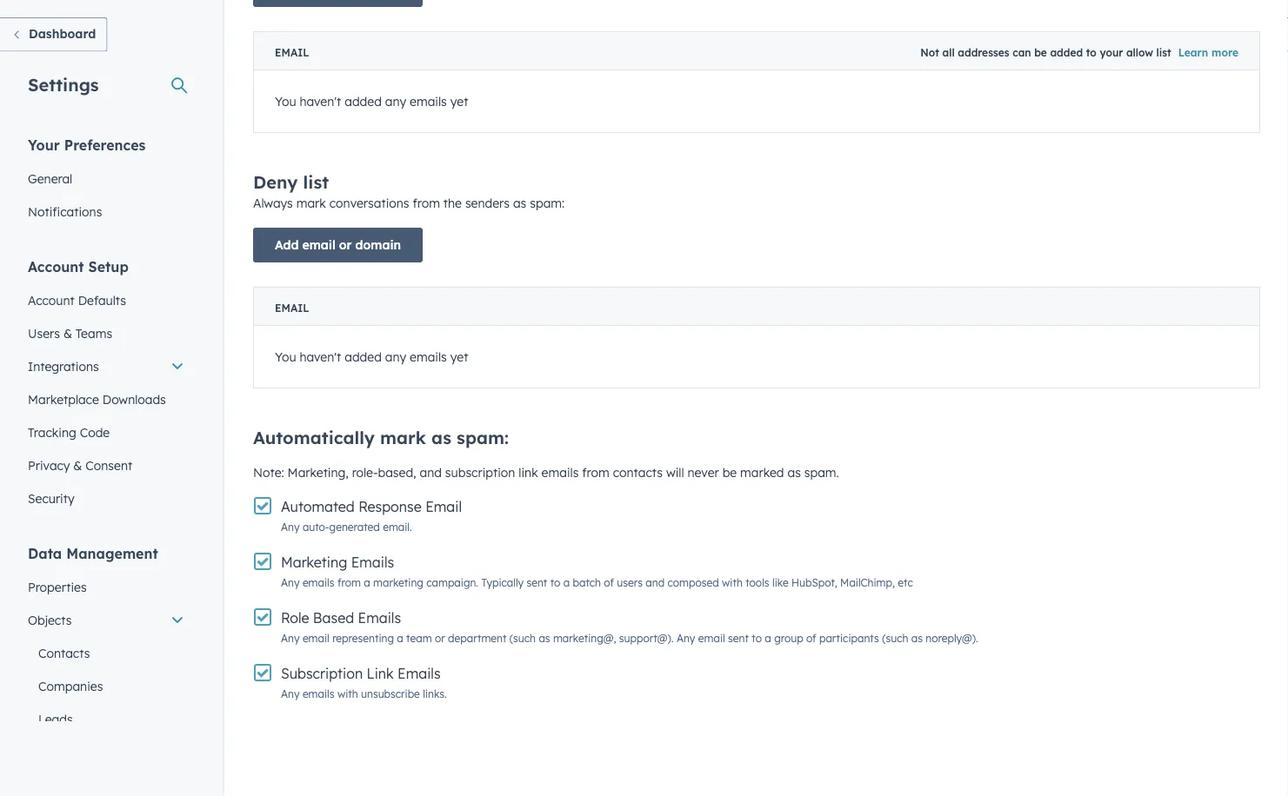 Task type: describe. For each thing, give the bounding box(es) containing it.
all
[[943, 46, 955, 59]]

subscription link emails
[[281, 665, 441, 683]]

marketplace downloads link
[[17, 383, 195, 416]]

account for account defaults
[[28, 293, 75, 308]]

leads
[[38, 712, 73, 727]]

data management element
[[17, 544, 195, 797]]

1 horizontal spatial to
[[752, 632, 762, 645]]

0 vertical spatial email
[[275, 46, 309, 59]]

as left spam.
[[788, 465, 801, 481]]

marketing@,
[[553, 632, 616, 645]]

account defaults link
[[17, 284, 195, 317]]

automatically
[[253, 427, 375, 449]]

1 vertical spatial from
[[582, 465, 610, 481]]

1 vertical spatial email
[[275, 302, 309, 315]]

a left team
[[397, 632, 403, 645]]

contacts link
[[17, 637, 195, 670]]

role based emails
[[281, 610, 401, 627]]

data
[[28, 545, 62, 562]]

any emails from a marketing campaign. typically sent to a batch of users and composed with tools like hubspot, mailchimp, etc
[[281, 577, 913, 590]]

links.
[[423, 688, 447, 701]]

not all addresses can be added to your allow list learn more
[[921, 46, 1239, 59]]

dashboard link
[[0, 17, 107, 52]]

learn more button
[[1178, 46, 1239, 59]]

notifications
[[28, 204, 102, 219]]

general
[[28, 171, 72, 186]]

group
[[774, 632, 803, 645]]

hubspot,
[[792, 577, 838, 590]]

2 (such from the left
[[882, 632, 909, 645]]

link
[[519, 465, 538, 481]]

a left group
[[765, 632, 771, 645]]

0 vertical spatial and
[[420, 465, 442, 481]]

automated response email
[[281, 498, 462, 516]]

0 vertical spatial emails
[[351, 554, 394, 572]]

composed
[[668, 577, 719, 590]]

spam.
[[804, 465, 839, 481]]

privacy
[[28, 458, 70, 473]]

emails for based
[[358, 610, 401, 627]]

0 vertical spatial with
[[722, 577, 743, 590]]

add
[[275, 237, 299, 253]]

any right support@).
[[677, 632, 695, 645]]

any emails with unsubscribe links.
[[281, 688, 447, 701]]

add email or domain button
[[253, 228, 423, 263]]

marketing emails
[[281, 554, 394, 572]]

subscription
[[445, 465, 515, 481]]

0 vertical spatial of
[[604, 577, 614, 590]]

notifications link
[[17, 195, 195, 228]]

companies
[[38, 679, 103, 694]]

marketplace downloads
[[28, 392, 166, 407]]

marketing
[[373, 577, 424, 590]]

never
[[688, 465, 719, 481]]

consent
[[86, 458, 132, 473]]

as up subscription
[[432, 427, 451, 449]]

any for automated response email
[[281, 521, 300, 534]]

0 vertical spatial sent
[[527, 577, 547, 590]]

account setup element
[[17, 257, 195, 515]]

setup
[[88, 258, 129, 275]]

always
[[253, 196, 293, 211]]

preferences
[[64, 136, 146, 154]]

senders
[[465, 196, 510, 211]]

a left batch
[[563, 577, 570, 590]]

0 vertical spatial added
[[1050, 46, 1083, 59]]

representing
[[332, 632, 394, 645]]

spam: inside "deny list always mark conversations from the senders as spam:"
[[530, 196, 565, 211]]

will
[[666, 465, 684, 481]]

security
[[28, 491, 74, 506]]

note:
[[253, 465, 284, 481]]

& for users
[[63, 326, 72, 341]]

campaign.
[[426, 577, 479, 590]]

list inside "deny list always mark conversations from the senders as spam:"
[[303, 171, 329, 193]]

1 horizontal spatial list
[[1157, 46, 1172, 59]]

email for add
[[302, 237, 336, 253]]

automatically mark as spam:
[[253, 427, 509, 449]]

unsubscribe
[[361, 688, 420, 701]]

like
[[772, 577, 789, 590]]

participants
[[819, 632, 879, 645]]

management
[[66, 545, 158, 562]]

1 horizontal spatial and
[[646, 577, 665, 590]]

account for account setup
[[28, 258, 84, 275]]

not
[[921, 46, 940, 59]]

as left marketing@,
[[539, 632, 550, 645]]

users & teams link
[[17, 317, 195, 350]]

as left noreply@).
[[911, 632, 923, 645]]

addresses
[[958, 46, 1010, 59]]

email down composed
[[698, 632, 725, 645]]

response
[[359, 498, 422, 516]]

downloads
[[102, 392, 166, 407]]

or inside button
[[339, 237, 352, 253]]

1 (such from the left
[[510, 632, 536, 645]]

email.
[[383, 521, 412, 534]]

account defaults
[[28, 293, 126, 308]]

general link
[[17, 162, 195, 195]]

role-
[[352, 465, 378, 481]]

& for privacy
[[73, 458, 82, 473]]

defaults
[[78, 293, 126, 308]]

allow
[[1126, 46, 1153, 59]]

1 you haven't added any emails yet from the top
[[275, 94, 468, 109]]

properties
[[28, 580, 87, 595]]

role
[[281, 610, 309, 627]]

generated
[[329, 521, 380, 534]]

the
[[444, 196, 462, 211]]

any for subscription link emails
[[281, 688, 300, 701]]

marked
[[740, 465, 784, 481]]

from inside "deny list always mark conversations from the senders as spam:"
[[413, 196, 440, 211]]



Task type: locate. For each thing, give the bounding box(es) containing it.
dashboard
[[29, 26, 96, 41]]

1 any from the top
[[385, 94, 406, 109]]

spam: up subscription
[[457, 427, 509, 449]]

mark right always
[[296, 196, 326, 211]]

0 horizontal spatial of
[[604, 577, 614, 590]]

any down marketing
[[281, 577, 300, 590]]

0 vertical spatial you haven't added any emails yet
[[275, 94, 468, 109]]

1 horizontal spatial from
[[413, 196, 440, 211]]

2 vertical spatial added
[[345, 349, 382, 365]]

1 vertical spatial added
[[345, 94, 382, 109]]

users
[[617, 577, 643, 590]]

companies link
[[17, 670, 195, 703]]

mailchimp,
[[840, 577, 895, 590]]

any left auto- at the bottom left
[[281, 521, 300, 534]]

support@).
[[619, 632, 674, 645]]

spam: right senders
[[530, 196, 565, 211]]

1 vertical spatial any
[[385, 349, 406, 365]]

1 yet from the top
[[450, 94, 468, 109]]

or left domain
[[339, 237, 352, 253]]

0 vertical spatial spam:
[[530, 196, 565, 211]]

privacy & consent link
[[17, 449, 195, 482]]

domain
[[355, 237, 401, 253]]

any down role
[[281, 632, 300, 645]]

account
[[28, 258, 84, 275], [28, 293, 75, 308]]

email right add
[[302, 237, 336, 253]]

a left the marketing
[[364, 577, 370, 590]]

sent left group
[[728, 632, 749, 645]]

0 vertical spatial yet
[[450, 94, 468, 109]]

2 any from the top
[[385, 349, 406, 365]]

1 horizontal spatial &
[[73, 458, 82, 473]]

contacts
[[38, 646, 90, 661]]

1 haven't from the top
[[300, 94, 341, 109]]

emails up the marketing
[[351, 554, 394, 572]]

&
[[63, 326, 72, 341], [73, 458, 82, 473]]

users
[[28, 326, 60, 341]]

0 horizontal spatial be
[[723, 465, 737, 481]]

1 vertical spatial sent
[[728, 632, 749, 645]]

any for role based emails
[[281, 632, 300, 645]]

2 vertical spatial email
[[426, 498, 462, 516]]

based,
[[378, 465, 416, 481]]

1 vertical spatial to
[[550, 577, 561, 590]]

as right senders
[[513, 196, 527, 211]]

haven't
[[300, 94, 341, 109], [300, 349, 341, 365]]

emails up links.
[[398, 665, 441, 683]]

and right based,
[[420, 465, 442, 481]]

1 vertical spatial list
[[303, 171, 329, 193]]

from left contacts
[[582, 465, 610, 481]]

account up users
[[28, 293, 75, 308]]

integrations
[[28, 359, 99, 374]]

objects button
[[17, 604, 195, 637]]

account up account defaults
[[28, 258, 84, 275]]

2 vertical spatial to
[[752, 632, 762, 645]]

1 horizontal spatial mark
[[380, 427, 426, 449]]

0 horizontal spatial from
[[337, 577, 361, 590]]

you up deny on the top of the page
[[275, 94, 296, 109]]

0 vertical spatial be
[[1034, 46, 1047, 59]]

(such right participants on the right bottom of the page
[[882, 632, 909, 645]]

to left your
[[1086, 46, 1097, 59]]

0 vertical spatial you
[[275, 94, 296, 109]]

learn
[[1178, 46, 1209, 59]]

list right allow
[[1157, 46, 1172, 59]]

from down marketing emails
[[337, 577, 361, 590]]

settings
[[28, 74, 99, 95]]

1 vertical spatial account
[[28, 293, 75, 308]]

1 vertical spatial and
[[646, 577, 665, 590]]

link
[[367, 665, 394, 683]]

1 horizontal spatial spam:
[[530, 196, 565, 211]]

and right users
[[646, 577, 665, 590]]

batch
[[573, 577, 601, 590]]

0 horizontal spatial or
[[339, 237, 352, 253]]

2 vertical spatial emails
[[398, 665, 441, 683]]

sent right "typically"
[[527, 577, 547, 590]]

any email representing a team or department (such as marketing@, support@). any email sent to a group of participants (such as noreply@).
[[281, 632, 978, 645]]

sent
[[527, 577, 547, 590], [728, 632, 749, 645]]

marketing,
[[288, 465, 349, 481]]

list right deny on the top of the page
[[303, 171, 329, 193]]

deny list always mark conversations from the senders as spam:
[[253, 171, 565, 211]]

0 horizontal spatial and
[[420, 465, 442, 481]]

to left batch
[[550, 577, 561, 590]]

note: marketing, role-based, and subscription link emails from contacts will never be marked as spam.
[[253, 465, 839, 481]]

0 vertical spatial or
[[339, 237, 352, 253]]

department
[[448, 632, 507, 645]]

based
[[313, 610, 354, 627]]

deny
[[253, 171, 298, 193]]

users & teams
[[28, 326, 112, 341]]

marketplace
[[28, 392, 99, 407]]

email inside "add email or domain" button
[[302, 237, 336, 253]]

& right users
[[63, 326, 72, 341]]

0 vertical spatial to
[[1086, 46, 1097, 59]]

any down subscription
[[281, 688, 300, 701]]

2 horizontal spatial from
[[582, 465, 610, 481]]

2 vertical spatial from
[[337, 577, 361, 590]]

1 vertical spatial of
[[806, 632, 816, 645]]

0 horizontal spatial to
[[550, 577, 561, 590]]

0 vertical spatial account
[[28, 258, 84, 275]]

you haven't added any emails yet
[[275, 94, 468, 109], [275, 349, 468, 365]]

1 vertical spatial yet
[[450, 349, 468, 365]]

tracking code
[[28, 425, 110, 440]]

1 vertical spatial be
[[723, 465, 737, 481]]

your preferences
[[28, 136, 146, 154]]

1 vertical spatial spam:
[[457, 427, 509, 449]]

your preferences element
[[17, 135, 195, 228]]

any auto-generated email.
[[281, 521, 412, 534]]

you up automatically
[[275, 349, 296, 365]]

add email or domain
[[275, 237, 401, 253]]

be right "can"
[[1034, 46, 1047, 59]]

privacy & consent
[[28, 458, 132, 473]]

any for marketing emails
[[281, 577, 300, 590]]

leads link
[[17, 703, 195, 736]]

& right privacy at the left
[[73, 458, 82, 473]]

typically
[[481, 577, 524, 590]]

0 horizontal spatial spam:
[[457, 427, 509, 449]]

any
[[281, 521, 300, 534], [281, 577, 300, 590], [281, 632, 300, 645], [677, 632, 695, 645], [281, 688, 300, 701]]

objects
[[28, 613, 72, 628]]

(such right department
[[510, 632, 536, 645]]

from
[[413, 196, 440, 211], [582, 465, 610, 481], [337, 577, 361, 590]]

email down 'based'
[[303, 632, 330, 645]]

0 horizontal spatial mark
[[296, 196, 326, 211]]

to left group
[[752, 632, 762, 645]]

1 account from the top
[[28, 258, 84, 275]]

0 horizontal spatial with
[[337, 688, 358, 701]]

0 vertical spatial from
[[413, 196, 440, 211]]

1 you from the top
[[275, 94, 296, 109]]

1 vertical spatial haven't
[[300, 349, 341, 365]]

0 vertical spatial &
[[63, 326, 72, 341]]

2 you from the top
[[275, 349, 296, 365]]

0 horizontal spatial &
[[63, 326, 72, 341]]

tools
[[746, 577, 770, 590]]

1 horizontal spatial sent
[[728, 632, 749, 645]]

(such
[[510, 632, 536, 645], [882, 632, 909, 645]]

automated
[[281, 498, 355, 516]]

teams
[[76, 326, 112, 341]]

0 vertical spatial list
[[1157, 46, 1172, 59]]

mark up based,
[[380, 427, 426, 449]]

noreply@).
[[926, 632, 978, 645]]

1 horizontal spatial be
[[1034, 46, 1047, 59]]

security link
[[17, 482, 195, 515]]

a
[[364, 577, 370, 590], [563, 577, 570, 590], [397, 632, 403, 645], [765, 632, 771, 645]]

1 vertical spatial you haven't added any emails yet
[[275, 349, 468, 365]]

marketing
[[281, 554, 347, 572]]

mark inside "deny list always mark conversations from the senders as spam:"
[[296, 196, 326, 211]]

of left users
[[604, 577, 614, 590]]

list
[[1157, 46, 1172, 59], [303, 171, 329, 193]]

with down subscription link emails
[[337, 688, 358, 701]]

0 vertical spatial haven't
[[300, 94, 341, 109]]

0 horizontal spatial sent
[[527, 577, 547, 590]]

1 vertical spatial with
[[337, 688, 358, 701]]

from left the at top left
[[413, 196, 440, 211]]

1 horizontal spatial (such
[[882, 632, 909, 645]]

1 horizontal spatial or
[[435, 632, 445, 645]]

emails
[[410, 94, 447, 109], [410, 349, 447, 365], [542, 465, 579, 481], [303, 577, 335, 590], [303, 688, 335, 701]]

tracking
[[28, 425, 76, 440]]

more
[[1212, 46, 1239, 59]]

your
[[28, 136, 60, 154]]

2 you haven't added any emails yet from the top
[[275, 349, 468, 365]]

integrations button
[[17, 350, 195, 383]]

or right team
[[435, 632, 445, 645]]

account setup
[[28, 258, 129, 275]]

1 horizontal spatial with
[[722, 577, 743, 590]]

1 horizontal spatial of
[[806, 632, 816, 645]]

2 haven't from the top
[[300, 349, 341, 365]]

team
[[406, 632, 432, 645]]

with left tools
[[722, 577, 743, 590]]

etc
[[898, 577, 913, 590]]

emails for link
[[398, 665, 441, 683]]

0 horizontal spatial list
[[303, 171, 329, 193]]

1 vertical spatial &
[[73, 458, 82, 473]]

or
[[339, 237, 352, 253], [435, 632, 445, 645]]

emails up representing on the bottom of page
[[358, 610, 401, 627]]

your
[[1100, 46, 1123, 59]]

mark
[[296, 196, 326, 211], [380, 427, 426, 449]]

email
[[302, 237, 336, 253], [303, 632, 330, 645], [698, 632, 725, 645]]

any
[[385, 94, 406, 109], [385, 349, 406, 365]]

0 vertical spatial any
[[385, 94, 406, 109]]

1 vertical spatial you
[[275, 349, 296, 365]]

be right the never
[[723, 465, 737, 481]]

auto-
[[303, 521, 329, 534]]

data management
[[28, 545, 158, 562]]

email for any
[[303, 632, 330, 645]]

emails
[[351, 554, 394, 572], [358, 610, 401, 627], [398, 665, 441, 683]]

2 horizontal spatial to
[[1086, 46, 1097, 59]]

0 vertical spatial mark
[[296, 196, 326, 211]]

2 yet from the top
[[450, 349, 468, 365]]

of right group
[[806, 632, 816, 645]]

1 vertical spatial mark
[[380, 427, 426, 449]]

1 vertical spatial or
[[435, 632, 445, 645]]

0 horizontal spatial (such
[[510, 632, 536, 645]]

tracking code link
[[17, 416, 195, 449]]

as inside "deny list always mark conversations from the senders as spam:"
[[513, 196, 527, 211]]

1 vertical spatial emails
[[358, 610, 401, 627]]

2 account from the top
[[28, 293, 75, 308]]



Task type: vqa. For each thing, say whether or not it's contained in the screenshot.
This information will be used as a default where needed. If you're looking to update your company information for billing, visit
no



